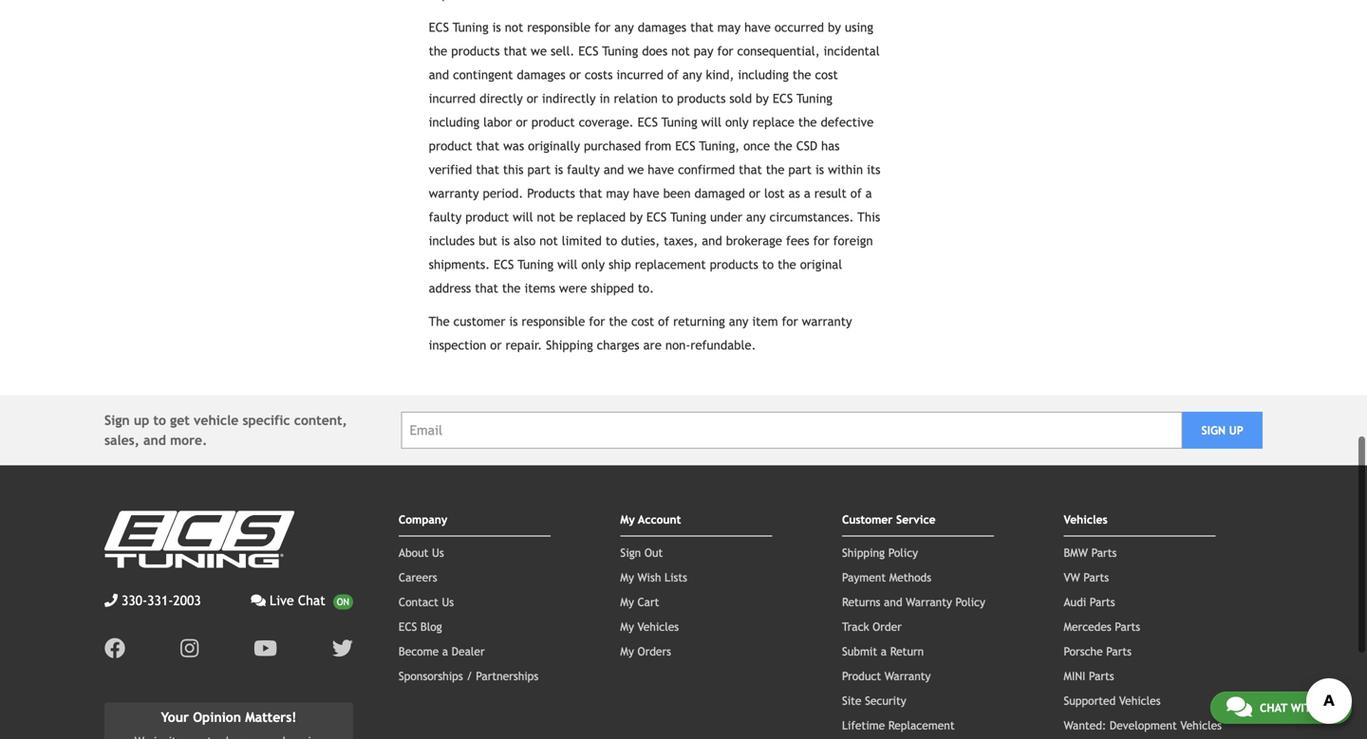 Task type: locate. For each thing, give the bounding box(es) containing it.
1 vertical spatial policy
[[956, 596, 985, 609]]

will up tuning,
[[701, 115, 722, 129]]

indirectly
[[542, 91, 596, 106]]

up inside button
[[1229, 424, 1244, 437]]

1 horizontal spatial sign
[[620, 546, 641, 559]]

sign inside sign up to get vehicle specific content, sales, and more.
[[104, 413, 130, 428]]

2 vertical spatial of
[[658, 314, 669, 329]]

responsible
[[527, 20, 591, 34], [522, 314, 585, 329]]

faulty down purchased
[[567, 162, 600, 177]]

2 horizontal spatial sign
[[1202, 424, 1226, 437]]

pay
[[694, 43, 714, 58]]

to
[[662, 91, 673, 106], [606, 233, 617, 248], [762, 257, 774, 272], [153, 413, 166, 428]]

up for sign up to get vehicle specific content, sales, and more.
[[134, 413, 149, 428]]

and
[[429, 67, 449, 82], [604, 162, 624, 177], [702, 233, 722, 248], [143, 433, 166, 448], [884, 596, 903, 609]]

were
[[559, 281, 587, 296]]

parts up porsche parts
[[1115, 620, 1140, 634]]

1 horizontal spatial chat
[[1260, 702, 1288, 715]]

1 vertical spatial us
[[442, 596, 454, 609]]

5 my from the top
[[620, 645, 634, 658]]

is up repair.
[[509, 314, 518, 329]]

is up contingent
[[492, 20, 501, 34]]

may
[[718, 20, 741, 34], [606, 186, 629, 201]]

4 my from the top
[[620, 620, 634, 634]]

0 horizontal spatial may
[[606, 186, 629, 201]]

tuning up from
[[662, 115, 698, 129]]

twitter logo image
[[332, 638, 353, 659]]

2 part from the left
[[788, 162, 812, 177]]

product up verified
[[429, 138, 472, 153]]

0 vertical spatial incurred
[[617, 67, 664, 82]]

only down sold
[[725, 115, 749, 129]]

cost inside ecs tuning is not responsible for any damages that may have occurred by using the products that we sell. ecs tuning does not pay for consequential, incidental and contingent damages or costs incurred of any kind, including the cost incurred directly or indirectly in relation to products sold by ecs tuning including labor or product coverage. ecs tuning will only replace the defective product that was originally purchased from ecs tuning, once the csd has verified that this part is faulty and we have confirmed that the part is within its warranty period. products that may have been damaged or lost as a result of a faulty product will not be replaced by ecs tuning under any circumstances. this includes but is also not limited to duties, taxes, and brokerage fees for foreign shipments. ecs tuning will only ship replacement products to the original address that the items were shipped to.
[[815, 67, 838, 82]]

1 vertical spatial shipping
[[842, 546, 885, 559]]

0 horizontal spatial part
[[527, 162, 551, 177]]

0 horizontal spatial chat
[[298, 593, 325, 608]]

facebook logo image
[[104, 638, 125, 659]]

part
[[527, 162, 551, 177], [788, 162, 812, 177]]

site security
[[842, 694, 906, 708]]

0 vertical spatial we
[[531, 43, 547, 58]]

will up were at the left top of page
[[557, 257, 578, 272]]

2 vertical spatial product
[[465, 210, 509, 224]]

0 horizontal spatial sign
[[104, 413, 130, 428]]

youtube logo image
[[254, 638, 277, 659]]

1 horizontal spatial including
[[738, 67, 789, 82]]

1 vertical spatial including
[[429, 115, 480, 129]]

0 horizontal spatial up
[[134, 413, 149, 428]]

porsche
[[1064, 645, 1103, 658]]

part right the this
[[527, 162, 551, 177]]

my cart link
[[620, 596, 659, 609]]

part up as
[[788, 162, 812, 177]]

with
[[1291, 702, 1319, 715]]

parts down mercedes parts at bottom
[[1106, 645, 1132, 658]]

330-
[[122, 593, 147, 608]]

bmw
[[1064, 546, 1088, 559]]

0 horizontal spatial by
[[630, 210, 643, 224]]

0 vertical spatial shipping
[[546, 338, 593, 352]]

including
[[738, 67, 789, 82], [429, 115, 480, 129]]

2 vertical spatial by
[[630, 210, 643, 224]]

faulty up includes
[[429, 210, 462, 224]]

a left "dealer"
[[442, 645, 448, 658]]

chat right the live
[[298, 593, 325, 608]]

including down consequential,
[[738, 67, 789, 82]]

lifetime replacement
[[842, 719, 955, 732]]

0 vertical spatial cost
[[815, 67, 838, 82]]

us for about us
[[432, 546, 444, 559]]

contact us link
[[399, 596, 454, 609]]

cost up the 'are'
[[631, 314, 654, 329]]

my for my orders
[[620, 645, 634, 658]]

service
[[896, 513, 936, 526]]

and right sales,
[[143, 433, 166, 448]]

shipping right repair.
[[546, 338, 593, 352]]

that up pay on the top
[[690, 20, 714, 34]]

chat left with
[[1260, 702, 1288, 715]]

relation
[[614, 91, 658, 106]]

comments image inside chat with us "link"
[[1227, 696, 1252, 719]]

1 vertical spatial will
[[513, 210, 533, 224]]

partnerships
[[476, 670, 539, 683]]

us right contact
[[442, 596, 454, 609]]

by up duties,
[[630, 210, 643, 224]]

2 horizontal spatial by
[[828, 20, 841, 34]]

products down brokerage
[[710, 257, 758, 272]]

we
[[531, 43, 547, 58], [628, 162, 644, 177]]

0 vertical spatial of
[[667, 67, 679, 82]]

this
[[858, 210, 880, 224]]

only down limited
[[581, 257, 605, 272]]

shipping inside the customer is responsible for the cost of returning any item for warranty inspection or repair. shipping charges are non-refundable.
[[546, 338, 593, 352]]

my vehicles
[[620, 620, 679, 634]]

2 horizontal spatial will
[[701, 115, 722, 129]]

sign up
[[1202, 424, 1244, 437]]

0 horizontal spatial damages
[[517, 67, 566, 82]]

0 vertical spatial us
[[432, 546, 444, 559]]

contingent
[[453, 67, 513, 82]]

have
[[744, 20, 771, 34], [648, 162, 674, 177], [633, 186, 660, 201]]

responsible up sell.
[[527, 20, 591, 34]]

us
[[432, 546, 444, 559], [442, 596, 454, 609], [1322, 702, 1336, 715]]

chat with us link
[[1210, 692, 1352, 724]]

1 horizontal spatial may
[[718, 20, 741, 34]]

of right the result
[[850, 186, 862, 201]]

mercedes
[[1064, 620, 1112, 634]]

any up brokerage
[[746, 210, 766, 224]]

comments image left the live
[[251, 594, 266, 607]]

1 horizontal spatial by
[[756, 91, 769, 106]]

and down under
[[702, 233, 722, 248]]

0 vertical spatial product
[[531, 115, 575, 129]]

comments image inside the live chat link
[[251, 594, 266, 607]]

warranty inside the customer is responsible for the cost of returning any item for warranty inspection or repair. shipping charges are non-refundable.
[[802, 314, 852, 329]]

parts right vw
[[1084, 571, 1109, 584]]

by right sold
[[756, 91, 769, 106]]

0 horizontal spatial policy
[[888, 546, 918, 559]]

1 horizontal spatial we
[[628, 162, 644, 177]]

us right about
[[432, 546, 444, 559]]

purchased
[[584, 138, 641, 153]]

comments image for live
[[251, 594, 266, 607]]

have up consequential,
[[744, 20, 771, 34]]

2 vertical spatial us
[[1322, 702, 1336, 715]]

that up customer
[[475, 281, 498, 296]]

or left repair.
[[490, 338, 502, 352]]

the
[[429, 43, 447, 58], [793, 67, 811, 82], [798, 115, 817, 129], [774, 138, 793, 153], [766, 162, 785, 177], [778, 257, 796, 272], [502, 281, 521, 296], [609, 314, 628, 329]]

my for my vehicles
[[620, 620, 634, 634]]

1 horizontal spatial cost
[[815, 67, 838, 82]]

submit a return
[[842, 645, 924, 658]]

warranty down verified
[[429, 186, 479, 201]]

us inside "link"
[[1322, 702, 1336, 715]]

2 my from the top
[[620, 571, 634, 584]]

products
[[451, 43, 500, 58], [677, 91, 726, 106], [710, 257, 758, 272]]

1 vertical spatial product
[[429, 138, 472, 153]]

sign for sign up to get vehicle specific content, sales, and more.
[[104, 413, 130, 428]]

parts for mini parts
[[1089, 670, 1114, 683]]

0 horizontal spatial including
[[429, 115, 480, 129]]

0 vertical spatial policy
[[888, 546, 918, 559]]

1 horizontal spatial damages
[[638, 20, 687, 34]]

Email email field
[[401, 412, 1182, 449]]

of up the 'are'
[[658, 314, 669, 329]]

replacement
[[635, 257, 706, 272]]

0 vertical spatial by
[[828, 20, 841, 34]]

incurred up relation
[[617, 67, 664, 82]]

for right pay on the top
[[717, 43, 734, 58]]

1 horizontal spatial up
[[1229, 424, 1244, 437]]

warranty down methods
[[906, 596, 952, 609]]

to left get
[[153, 413, 166, 428]]

0 vertical spatial comments image
[[251, 594, 266, 607]]

orders
[[638, 645, 671, 658]]

by
[[828, 20, 841, 34], [756, 91, 769, 106], [630, 210, 643, 224]]

repair.
[[506, 338, 542, 352]]

1 horizontal spatial will
[[557, 257, 578, 272]]

including left labor
[[429, 115, 480, 129]]

0 vertical spatial faulty
[[567, 162, 600, 177]]

my left "cart"
[[620, 596, 634, 609]]

bmw parts link
[[1064, 546, 1117, 559]]

0 horizontal spatial warranty
[[429, 186, 479, 201]]

1 vertical spatial may
[[606, 186, 629, 201]]

limited
[[562, 233, 602, 248]]

the
[[429, 314, 450, 329]]

occurred
[[775, 20, 824, 34]]

order
[[873, 620, 902, 634]]

about us
[[399, 546, 444, 559]]

0 vertical spatial responsible
[[527, 20, 591, 34]]

0 horizontal spatial shipping
[[546, 338, 593, 352]]

parts up mercedes parts link
[[1090, 596, 1115, 609]]

vehicles up wanted: development vehicles 'link'
[[1119, 694, 1161, 708]]

shipping up payment
[[842, 546, 885, 559]]

we down purchased
[[628, 162, 644, 177]]

1 horizontal spatial comments image
[[1227, 696, 1252, 719]]

0 horizontal spatial cost
[[631, 314, 654, 329]]

site
[[842, 694, 862, 708]]

1 vertical spatial only
[[581, 257, 605, 272]]

and down purchased
[[604, 162, 624, 177]]

have down from
[[648, 162, 674, 177]]

in
[[600, 91, 610, 106]]

coverage.
[[579, 115, 634, 129]]

0 horizontal spatial comments image
[[251, 594, 266, 607]]

chat
[[298, 593, 325, 608], [1260, 702, 1288, 715]]

us right with
[[1322, 702, 1336, 715]]

that
[[690, 20, 714, 34], [504, 43, 527, 58], [476, 138, 500, 153], [476, 162, 499, 177], [739, 162, 762, 177], [579, 186, 602, 201], [475, 281, 498, 296]]

only
[[725, 115, 749, 129], [581, 257, 605, 272]]

my wish lists
[[620, 571, 687, 584]]

up for sign up
[[1229, 424, 1244, 437]]

product up originally
[[531, 115, 575, 129]]

0 vertical spatial will
[[701, 115, 722, 129]]

may up replaced
[[606, 186, 629, 201]]

by left using
[[828, 20, 841, 34]]

and left contingent
[[429, 67, 449, 82]]

comments image
[[251, 594, 266, 607], [1227, 696, 1252, 719]]

1 my from the top
[[620, 513, 635, 526]]

for
[[594, 20, 611, 34], [717, 43, 734, 58], [813, 233, 830, 248], [589, 314, 605, 329], [782, 314, 798, 329]]

lost
[[764, 186, 785, 201]]

2 vertical spatial products
[[710, 257, 758, 272]]

sign inside sign up button
[[1202, 424, 1226, 437]]

that left the this
[[476, 162, 499, 177]]

a left the return
[[881, 645, 887, 658]]

parts right bmw
[[1092, 546, 1117, 559]]

0 horizontal spatial incurred
[[429, 91, 476, 106]]

warranty down the original on the right top
[[802, 314, 852, 329]]

incurred down contingent
[[429, 91, 476, 106]]

0 vertical spatial have
[[744, 20, 771, 34]]

a up the this
[[866, 186, 872, 201]]

ship
[[609, 257, 631, 272]]

up inside sign up to get vehicle specific content, sales, and more.
[[134, 413, 149, 428]]

my down my cart link
[[620, 620, 634, 634]]

original
[[800, 257, 842, 272]]

or right labor
[[516, 115, 528, 129]]

comments image left chat with us
[[1227, 696, 1252, 719]]

my
[[620, 513, 635, 526], [620, 571, 634, 584], [620, 596, 634, 609], [620, 620, 634, 634], [620, 645, 634, 658]]

1 vertical spatial warranty
[[802, 314, 852, 329]]

chat with us
[[1260, 702, 1336, 715]]

supported
[[1064, 694, 1116, 708]]

to up 'ship'
[[606, 233, 617, 248]]

my orders link
[[620, 645, 671, 658]]

a right as
[[804, 186, 811, 201]]

parts down porsche parts link
[[1089, 670, 1114, 683]]

any left item
[[729, 314, 749, 329]]

1 horizontal spatial incurred
[[617, 67, 664, 82]]

1 horizontal spatial part
[[788, 162, 812, 177]]

or right directly
[[527, 91, 538, 106]]

damages up does
[[638, 20, 687, 34]]

warranty down the return
[[885, 670, 931, 683]]

my left the account
[[620, 513, 635, 526]]

1 vertical spatial we
[[628, 162, 644, 177]]

products down kind,
[[677, 91, 726, 106]]

1 vertical spatial incurred
[[429, 91, 476, 106]]

includes
[[429, 233, 475, 248]]

3 my from the top
[[620, 596, 634, 609]]

sign
[[104, 413, 130, 428], [1202, 424, 1226, 437], [620, 546, 641, 559]]

the inside the customer is responsible for the cost of returning any item for warranty inspection or repair. shipping charges are non-refundable.
[[609, 314, 628, 329]]

0 vertical spatial damages
[[638, 20, 687, 34]]

1 vertical spatial cost
[[631, 314, 654, 329]]

the customer is responsible for the cost of returning any item for warranty inspection or repair. shipping charges are non-refundable.
[[429, 314, 852, 352]]

1 vertical spatial damages
[[517, 67, 566, 82]]

foreign
[[833, 233, 873, 248]]

customer service
[[842, 513, 936, 526]]

does
[[642, 43, 668, 58]]

consequential,
[[737, 43, 820, 58]]

responsible down the items
[[522, 314, 585, 329]]

will up also
[[513, 210, 533, 224]]

1 vertical spatial responsible
[[522, 314, 585, 329]]

that down the once at the right top
[[739, 162, 762, 177]]

for up charges
[[589, 314, 605, 329]]

1 vertical spatial warranty
[[885, 670, 931, 683]]

cost down incidental
[[815, 67, 838, 82]]

2 vertical spatial will
[[557, 257, 578, 272]]

been
[[663, 186, 691, 201]]

instagram logo image
[[180, 638, 199, 659]]

330-331-2003 link
[[104, 591, 201, 611]]

0 vertical spatial warranty
[[429, 186, 479, 201]]

submit a return link
[[842, 645, 924, 658]]

refundable.
[[690, 338, 756, 352]]

0 vertical spatial only
[[725, 115, 749, 129]]

incidental
[[824, 43, 880, 58]]

1 horizontal spatial warranty
[[802, 314, 852, 329]]

damages down sell.
[[517, 67, 566, 82]]

1 vertical spatial comments image
[[1227, 696, 1252, 719]]

phone image
[[104, 594, 118, 607]]

0 vertical spatial chat
[[298, 593, 325, 608]]

warranty
[[429, 186, 479, 201], [802, 314, 852, 329]]

vehicle
[[194, 413, 239, 428]]

my for my wish lists
[[620, 571, 634, 584]]

1 vertical spatial faulty
[[429, 210, 462, 224]]

and inside sign up to get vehicle specific content, sales, and more.
[[143, 433, 166, 448]]

lifetime replacement link
[[842, 719, 955, 732]]

parts for porsche parts
[[1106, 645, 1132, 658]]

1 vertical spatial chat
[[1260, 702, 1288, 715]]



Task type: vqa. For each thing, say whether or not it's contained in the screenshot.
understand
no



Task type: describe. For each thing, give the bounding box(es) containing it.
1 part from the left
[[527, 162, 551, 177]]

lifetime
[[842, 719, 885, 732]]

0 vertical spatial warranty
[[906, 596, 952, 609]]

tuning up costs
[[602, 43, 638, 58]]

cart
[[638, 596, 659, 609]]

vehicles right development
[[1181, 719, 1222, 732]]

of inside the customer is responsible for the cost of returning any item for warranty inspection or repair. shipping charges are non-refundable.
[[658, 314, 669, 329]]

sponsorships / partnerships link
[[399, 670, 539, 683]]

to right relation
[[662, 91, 673, 106]]

out
[[645, 546, 663, 559]]

for right fees
[[813, 233, 830, 248]]

your opinion matters!
[[161, 710, 297, 725]]

tuning up the items
[[518, 257, 554, 272]]

become
[[399, 645, 439, 658]]

fees
[[786, 233, 810, 248]]

parts for audi parts
[[1090, 596, 1115, 609]]

to inside sign up to get vehicle specific content, sales, and more.
[[153, 413, 166, 428]]

for up costs
[[594, 20, 611, 34]]

your
[[161, 710, 189, 725]]

330-331-2003
[[122, 593, 201, 608]]

become a dealer link
[[399, 645, 485, 658]]

vw parts link
[[1064, 571, 1109, 584]]

lists
[[665, 571, 687, 584]]

1 vertical spatial products
[[677, 91, 726, 106]]

parts for vw parts
[[1084, 571, 1109, 584]]

0 horizontal spatial will
[[513, 210, 533, 224]]

tuning up contingent
[[453, 20, 489, 34]]

to.
[[638, 281, 654, 296]]

as
[[789, 186, 800, 201]]

directly
[[480, 91, 523, 106]]

vehicles up orders
[[638, 620, 679, 634]]

payment methods link
[[842, 571, 932, 584]]

not right also
[[539, 233, 558, 248]]

charges
[[597, 338, 640, 352]]

vw
[[1064, 571, 1080, 584]]

returns
[[842, 596, 881, 609]]

supported vehicles link
[[1064, 694, 1161, 708]]

also
[[514, 233, 536, 248]]

methods
[[889, 571, 932, 584]]

is down originally
[[555, 162, 563, 177]]

audi parts link
[[1064, 596, 1115, 609]]

about us link
[[399, 546, 444, 559]]

sponsorships / partnerships
[[399, 670, 539, 683]]

1 horizontal spatial shipping
[[842, 546, 885, 559]]

responsible inside ecs tuning is not responsible for any damages that may have occurred by using the products that we sell. ecs tuning does not pay for consequential, incidental and contingent damages or costs incurred of any kind, including the cost incurred directly or indirectly in relation to products sold by ecs tuning including labor or product coverage. ecs tuning will only replace the defective product that was originally purchased from ecs tuning, once the csd has verified that this part is faulty and we have confirmed that the part is within its warranty period. products that may have been damaged or lost as a result of a faulty product will not be replaced by ecs tuning under any circumstances. this includes but is also not limited to duties, taxes, and brokerage fees for foreign shipments. ecs tuning will only ship replacement products to the original address that the items were shipped to.
[[527, 20, 591, 34]]

track
[[842, 620, 869, 634]]

inspection
[[429, 338, 486, 352]]

ecs tuning image
[[104, 511, 294, 568]]

ecs tuning is not responsible for any damages that may have occurred by using the products that we sell. ecs tuning does not pay for consequential, incidental and contingent damages or costs incurred of any kind, including the cost incurred directly or indirectly in relation to products sold by ecs tuning including labor or product coverage. ecs tuning will only replace the defective product that was originally purchased from ecs tuning, once the csd has verified that this part is faulty and we have confirmed that the part is within its warranty period. products that may have been damaged or lost as a result of a faulty product will not be replaced by ecs tuning under any circumstances. this includes but is also not limited to duties, taxes, and brokerage fees for foreign shipments. ecs tuning will only ship replacement products to the original address that the items were shipped to.
[[429, 20, 881, 296]]

under
[[710, 210, 743, 224]]

1 vertical spatial of
[[850, 186, 862, 201]]

confirmed
[[678, 162, 735, 177]]

my orders
[[620, 645, 671, 658]]

0 horizontal spatial only
[[581, 257, 605, 272]]

us for contact us
[[442, 596, 454, 609]]

that up contingent
[[504, 43, 527, 58]]

0 horizontal spatial faulty
[[429, 210, 462, 224]]

once
[[744, 138, 770, 153]]

payment methods
[[842, 571, 932, 584]]

porsche parts link
[[1064, 645, 1132, 658]]

originally
[[528, 138, 580, 153]]

0 vertical spatial including
[[738, 67, 789, 82]]

sponsorships
[[399, 670, 463, 683]]

2 vertical spatial have
[[633, 186, 660, 201]]

returns and warranty policy link
[[842, 596, 985, 609]]

that down labor
[[476, 138, 500, 153]]

0 vertical spatial may
[[718, 20, 741, 34]]

labor
[[483, 115, 512, 129]]

sign out link
[[620, 546, 663, 559]]

become a dealer
[[399, 645, 485, 658]]

sign up button
[[1182, 412, 1263, 449]]

or left costs
[[569, 67, 581, 82]]

tuning up defective on the top right
[[797, 91, 833, 106]]

/
[[466, 670, 472, 683]]

1 vertical spatial by
[[756, 91, 769, 106]]

not left pay on the top
[[671, 43, 690, 58]]

parts for bmw parts
[[1092, 546, 1117, 559]]

my account
[[620, 513, 681, 526]]

any down pay on the top
[[683, 67, 702, 82]]

was
[[503, 138, 524, 153]]

for right item
[[782, 314, 798, 329]]

brokerage
[[726, 233, 782, 248]]

warranty inside ecs tuning is not responsible for any damages that may have occurred by using the products that we sell. ecs tuning does not pay for consequential, incidental and contingent damages or costs incurred of any kind, including the cost incurred directly or indirectly in relation to products sold by ecs tuning including labor or product coverage. ecs tuning will only replace the defective product that was originally purchased from ecs tuning, once the csd has verified that this part is faulty and we have confirmed that the part is within its warranty period. products that may have been damaged or lost as a result of a faulty product will not be replaced by ecs tuning under any circumstances. this includes but is also not limited to duties, taxes, and brokerage fees for foreign shipments. ecs tuning will only ship replacement products to the original address that the items were shipped to.
[[429, 186, 479, 201]]

supported vehicles
[[1064, 694, 1161, 708]]

my cart
[[620, 596, 659, 609]]

sign out
[[620, 546, 663, 559]]

shipments.
[[429, 257, 490, 272]]

security
[[865, 694, 906, 708]]

sign up to get vehicle specific content, sales, and more.
[[104, 413, 347, 448]]

1 horizontal spatial only
[[725, 115, 749, 129]]

from
[[645, 138, 672, 153]]

and up order at the bottom right of the page
[[884, 596, 903, 609]]

using
[[845, 20, 874, 34]]

wanted: development vehicles
[[1064, 719, 1222, 732]]

my for my account
[[620, 513, 635, 526]]

is right but
[[501, 233, 510, 248]]

tuning,
[[699, 138, 740, 153]]

not left be
[[537, 210, 555, 224]]

chat inside "link"
[[1260, 702, 1288, 715]]

sales,
[[104, 433, 139, 448]]

tuning up the taxes, in the top of the page
[[670, 210, 706, 224]]

live chat
[[270, 593, 325, 608]]

cost inside the customer is responsible for the cost of returning any item for warranty inspection or repair. shipping charges are non-refundable.
[[631, 314, 654, 329]]

or inside the customer is responsible for the cost of returning any item for warranty inspection or repair. shipping charges are non-refundable.
[[490, 338, 502, 352]]

item
[[752, 314, 778, 329]]

sold
[[730, 91, 752, 106]]

any inside the customer is responsible for the cost of returning any item for warranty inspection or repair. shipping charges are non-refundable.
[[729, 314, 749, 329]]

to down brokerage
[[762, 257, 774, 272]]

parts for mercedes parts
[[1115, 620, 1140, 634]]

products
[[527, 186, 575, 201]]

replaced
[[577, 210, 626, 224]]

mini
[[1064, 670, 1086, 683]]

has
[[821, 138, 840, 153]]

1 horizontal spatial faulty
[[567, 162, 600, 177]]

specific
[[243, 413, 290, 428]]

sign for sign out
[[620, 546, 641, 559]]

contact us
[[399, 596, 454, 609]]

wish
[[638, 571, 661, 584]]

responsible inside the customer is responsible for the cost of returning any item for warranty inspection or repair. shipping charges are non-refundable.
[[522, 314, 585, 329]]

contact
[[399, 596, 439, 609]]

comments image for chat
[[1227, 696, 1252, 719]]

331-
[[147, 593, 173, 608]]

mini parts link
[[1064, 670, 1114, 683]]

product warranty link
[[842, 670, 931, 683]]

is left within
[[816, 162, 824, 177]]

or left lost
[[749, 186, 761, 201]]

0 vertical spatial products
[[451, 43, 500, 58]]

not up contingent
[[505, 20, 523, 34]]

is inside the customer is responsible for the cost of returning any item for warranty inspection or repair. shipping charges are non-refundable.
[[509, 314, 518, 329]]

0 horizontal spatial we
[[531, 43, 547, 58]]

porsche parts
[[1064, 645, 1132, 658]]

any up relation
[[614, 20, 634, 34]]

my for my cart
[[620, 596, 634, 609]]

1 horizontal spatial policy
[[956, 596, 985, 609]]

live
[[270, 593, 294, 608]]

that up replaced
[[579, 186, 602, 201]]

track order
[[842, 620, 902, 634]]

2003
[[173, 593, 201, 608]]

account
[[638, 513, 681, 526]]

vehicles up the bmw parts link
[[1064, 513, 1108, 526]]

1 vertical spatial have
[[648, 162, 674, 177]]

duties,
[[621, 233, 660, 248]]

my vehicles link
[[620, 620, 679, 634]]

circumstances.
[[770, 210, 854, 224]]

non-
[[665, 338, 690, 352]]

items
[[525, 281, 555, 296]]

sign for sign up
[[1202, 424, 1226, 437]]

matters!
[[245, 710, 297, 725]]

be
[[559, 210, 573, 224]]

careers
[[399, 571, 437, 584]]

but
[[479, 233, 497, 248]]



